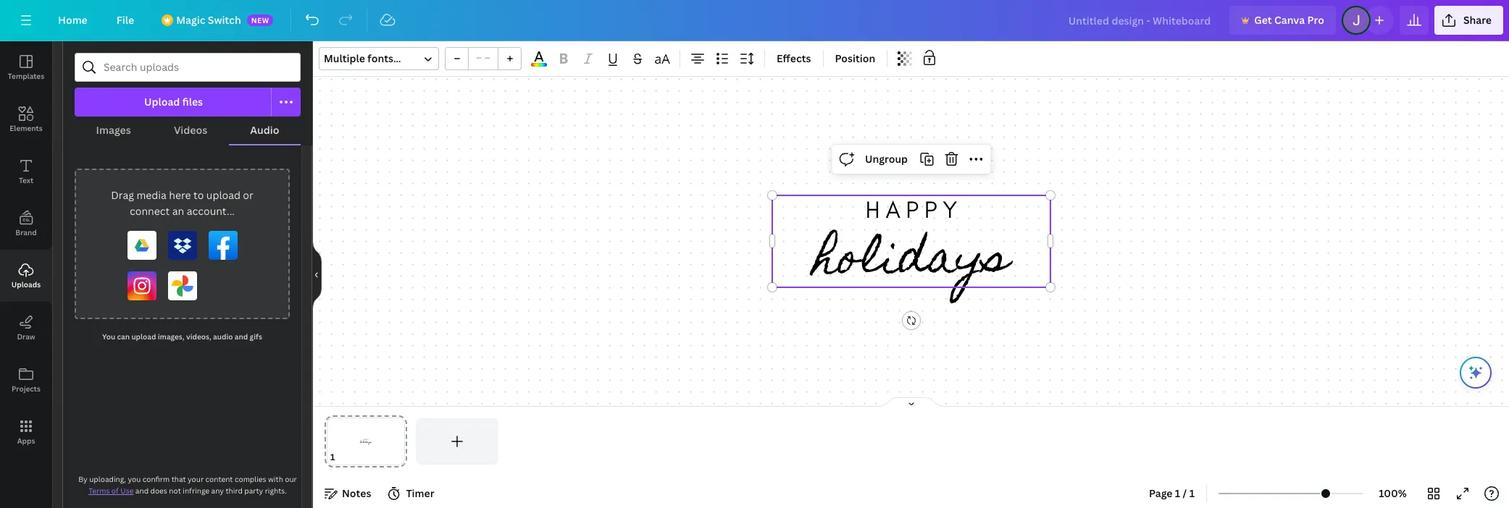 Task type: vqa. For each thing, say whether or not it's contained in the screenshot.
the Position
yes



Task type: locate. For each thing, give the bounding box(es) containing it.
magic switch
[[176, 13, 241, 27]]

of
[[111, 486, 119, 496]]

uploads
[[11, 280, 41, 290]]

1 left /
[[1175, 487, 1181, 501]]

connect
[[130, 204, 170, 218]]

uploading,
[[89, 475, 126, 485]]

third
[[226, 486, 243, 496]]

an
[[172, 204, 184, 218]]

rights.
[[265, 486, 287, 496]]

1 right /
[[1190, 487, 1195, 501]]

text button
[[0, 146, 52, 198]]

2 1 from the left
[[1190, 487, 1195, 501]]

– – number field
[[473, 51, 493, 67]]

and down you
[[135, 486, 149, 496]]

you
[[102, 332, 115, 342]]

page
[[1149, 487, 1173, 501]]

file
[[116, 13, 134, 27]]

0 vertical spatial upload
[[206, 188, 241, 202]]

and
[[235, 332, 248, 342], [135, 486, 149, 496]]

1
[[1175, 487, 1181, 501], [1190, 487, 1195, 501]]

elements
[[10, 123, 43, 133]]

media
[[137, 188, 167, 202]]

your
[[188, 475, 204, 485]]

you can upload images, videos, audio and gifs
[[102, 332, 262, 342]]

upload
[[206, 188, 241, 202], [131, 332, 156, 342]]

switch
[[208, 13, 241, 27]]

does
[[150, 486, 167, 496]]

happy
[[865, 195, 963, 224]]

upload up account...
[[206, 188, 241, 202]]

Page title text field
[[341, 451, 347, 465]]

1 vertical spatial and
[[135, 486, 149, 496]]

brand button
[[0, 198, 52, 250]]

videos
[[174, 123, 207, 137]]

apps
[[17, 436, 35, 446]]

templates
[[8, 71, 44, 81]]

1 horizontal spatial upload
[[206, 188, 241, 202]]

content
[[205, 475, 233, 485]]

by
[[78, 475, 88, 485]]

or
[[243, 188, 254, 202]]

share
[[1464, 13, 1492, 27]]

audio
[[213, 332, 233, 342]]

files
[[182, 95, 203, 109]]

0 vertical spatial and
[[235, 332, 248, 342]]

position
[[835, 51, 875, 65]]

videos button
[[152, 117, 229, 144]]

1 horizontal spatial 1
[[1190, 487, 1195, 501]]

images,
[[158, 332, 184, 342]]

Search uploads search field
[[104, 54, 291, 81]]

projects button
[[0, 354, 52, 407]]

100% button
[[1370, 483, 1417, 506]]

here
[[169, 188, 191, 202]]

to
[[194, 188, 204, 202]]

confirm
[[143, 475, 170, 485]]

canva assistant image
[[1467, 364, 1485, 382]]

0 horizontal spatial and
[[135, 486, 149, 496]]

by uploading, you confirm that your content complies with our terms of use and does not infringe any third party rights.
[[78, 475, 297, 496]]

any
[[211, 486, 224, 496]]

use
[[121, 486, 134, 496]]

0 horizontal spatial 1
[[1175, 487, 1181, 501]]

0 horizontal spatial upload
[[131, 332, 156, 342]]

upload right can
[[131, 332, 156, 342]]

group
[[445, 47, 522, 70]]

and left gifs
[[235, 332, 248, 342]]

our
[[285, 475, 297, 485]]

multiple
[[324, 51, 365, 65]]

can
[[117, 332, 130, 342]]

timer button
[[383, 483, 440, 506]]

videos,
[[186, 332, 211, 342]]

audio button
[[229, 117, 301, 144]]

party
[[244, 486, 263, 496]]

new
[[251, 15, 269, 25]]

canva
[[1275, 13, 1305, 27]]



Task type: describe. For each thing, give the bounding box(es) containing it.
position button
[[829, 47, 881, 70]]

account...
[[187, 204, 235, 218]]

draw
[[17, 332, 35, 342]]

notes button
[[319, 483, 377, 506]]

brand
[[15, 228, 37, 238]]

elements button
[[0, 93, 52, 146]]

complies
[[235, 475, 266, 485]]

holidays
[[813, 216, 1009, 308]]

color range image
[[531, 63, 547, 67]]

1 1 from the left
[[1175, 487, 1181, 501]]

audio
[[250, 123, 279, 137]]

drag
[[111, 188, 134, 202]]

multiple fonts…
[[324, 51, 401, 65]]

/
[[1183, 487, 1187, 501]]

terms of use link
[[89, 486, 134, 496]]

images
[[96, 123, 131, 137]]

effects button
[[771, 47, 817, 70]]

hide pages image
[[876, 397, 946, 409]]

effects
[[777, 51, 811, 65]]

multiple fonts… button
[[319, 47, 439, 70]]

main menu bar
[[0, 0, 1509, 41]]

get
[[1254, 13, 1272, 27]]

page 1 / 1
[[1149, 487, 1195, 501]]

apps button
[[0, 407, 52, 459]]

that
[[171, 475, 186, 485]]

templates button
[[0, 41, 52, 93]]

terms
[[89, 486, 110, 496]]

images button
[[75, 117, 152, 144]]

share button
[[1435, 6, 1504, 35]]

magic
[[176, 13, 205, 27]]

page 1 image
[[325, 419, 407, 465]]

gifs
[[250, 332, 262, 342]]

100%
[[1379, 487, 1407, 501]]

infringe
[[183, 486, 210, 496]]

you
[[128, 475, 141, 485]]

projects
[[12, 384, 41, 394]]

timer
[[406, 487, 434, 501]]

upload inside drag media here to upload or connect an account...
[[206, 188, 241, 202]]

ungroup
[[865, 152, 908, 166]]

home link
[[46, 6, 99, 35]]

get canva pro button
[[1230, 6, 1336, 35]]

text
[[19, 175, 33, 186]]

fonts…
[[368, 51, 401, 65]]

1 vertical spatial upload
[[131, 332, 156, 342]]

upload files
[[144, 95, 203, 109]]

drag media here to upload or connect an account...
[[111, 188, 254, 218]]

Design title text field
[[1057, 6, 1224, 35]]

side panel tab list
[[0, 41, 52, 459]]

hide image
[[312, 240, 322, 310]]

draw button
[[0, 302, 52, 354]]

upload
[[144, 95, 180, 109]]

notes
[[342, 487, 371, 501]]

file button
[[105, 6, 146, 35]]

ungroup button
[[859, 147, 914, 171]]

1 horizontal spatial and
[[235, 332, 248, 342]]

get canva pro
[[1254, 13, 1325, 27]]

uploads button
[[0, 250, 52, 302]]

home
[[58, 13, 88, 27]]

pro
[[1308, 13, 1325, 27]]

not
[[169, 486, 181, 496]]

and inside by uploading, you confirm that your content complies with our terms of use and does not infringe any third party rights.
[[135, 486, 149, 496]]

with
[[268, 475, 283, 485]]

upload files button
[[75, 88, 272, 117]]



